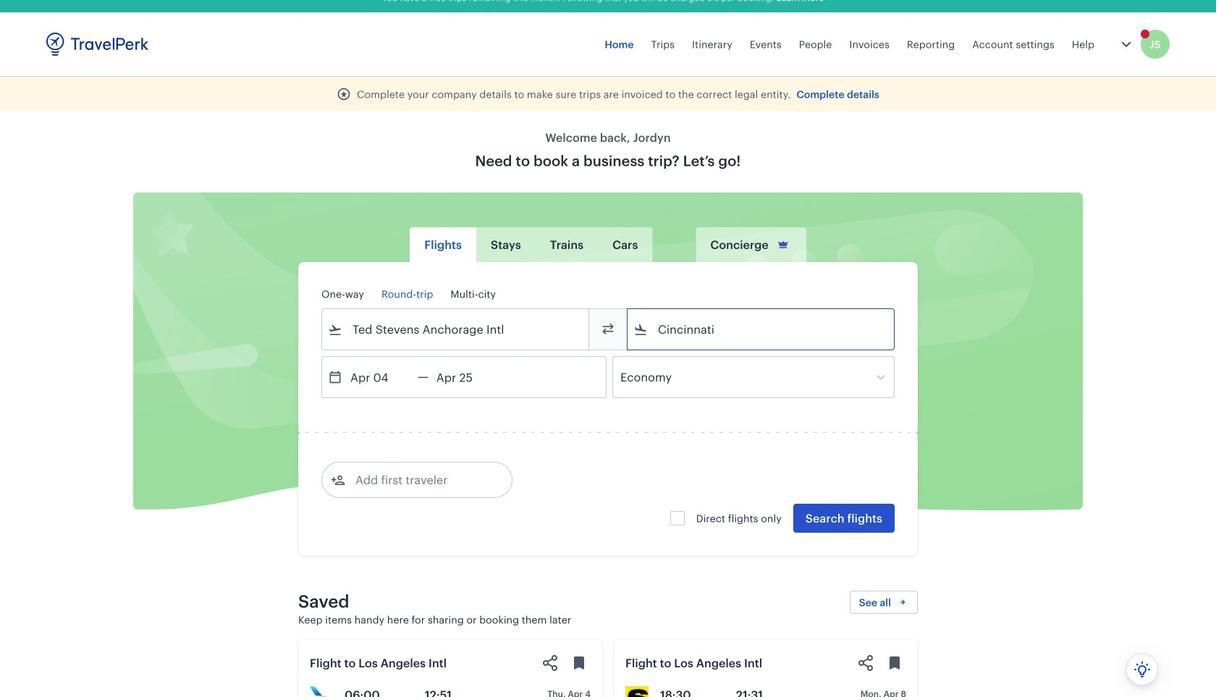 Task type: locate. For each thing, give the bounding box(es) containing it.
Depart text field
[[343, 357, 418, 398]]

Add first traveler search field
[[345, 469, 496, 492]]



Task type: describe. For each thing, give the bounding box(es) containing it.
To search field
[[648, 318, 876, 341]]

From search field
[[343, 318, 570, 341]]

spirit airlines image
[[626, 687, 649, 697]]

american airlines image
[[310, 687, 333, 697]]

Return text field
[[429, 357, 504, 398]]



